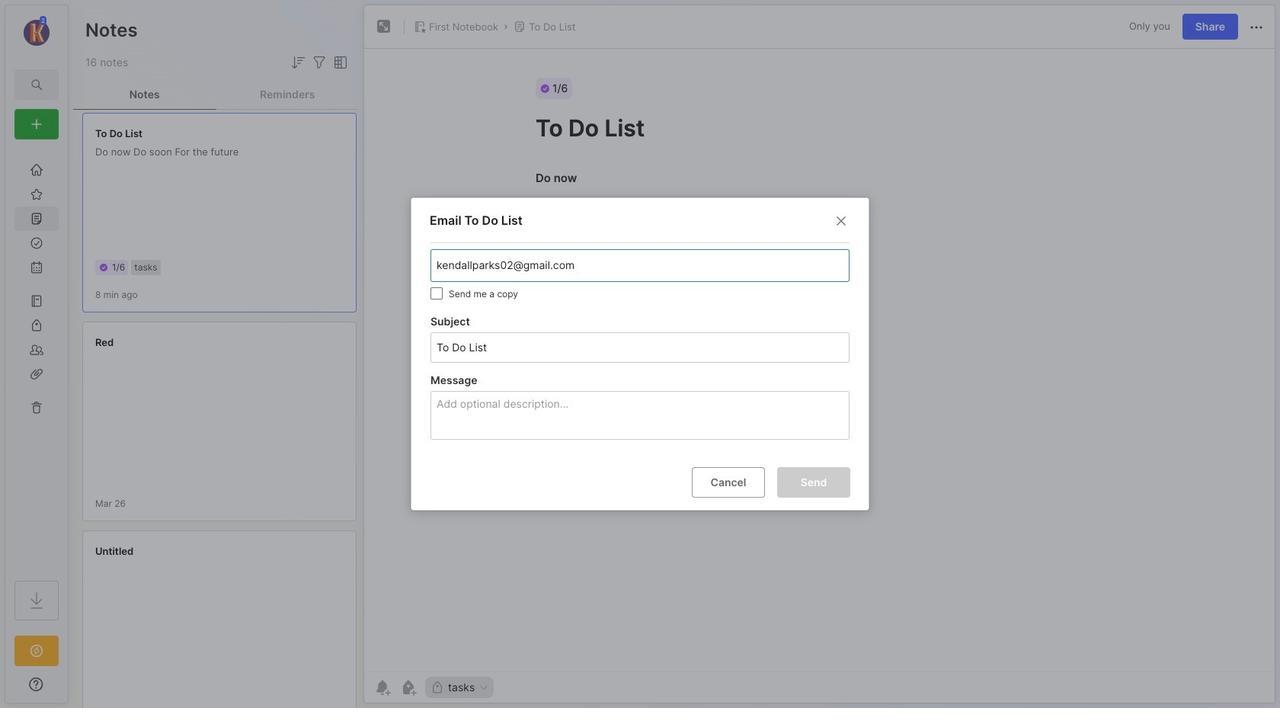 Task type: vqa. For each thing, say whether or not it's contained in the screenshot.
add tag field
yes



Task type: describe. For each thing, give the bounding box(es) containing it.
Add tag field
[[435, 257, 778, 274]]

upgrade image
[[27, 642, 46, 660]]



Task type: locate. For each thing, give the bounding box(es) containing it.
Note Editor text field
[[364, 48, 1276, 672]]

tree inside main element
[[5, 149, 68, 567]]

tab list
[[73, 79, 359, 110]]

tree
[[5, 149, 68, 567]]

None checkbox
[[431, 287, 443, 300]]

Add subject... text field
[[435, 333, 843, 362]]

edit search image
[[27, 75, 46, 94]]

add a reminder image
[[374, 679, 392, 697]]

close image
[[833, 212, 851, 230]]

main element
[[0, 0, 73, 708]]

note window element
[[364, 5, 1276, 704]]

home image
[[29, 162, 44, 178]]

expand note image
[[375, 18, 393, 36]]

add tag image
[[400, 679, 418, 697]]

Add optional description... text field
[[435, 395, 849, 439]]



